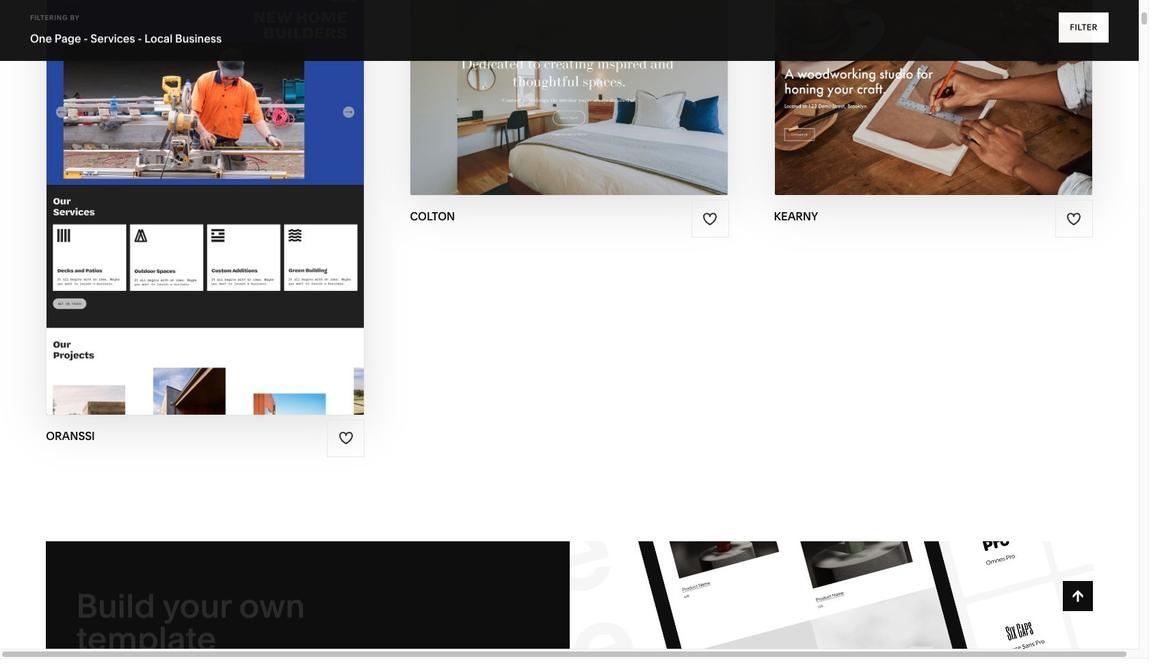 Task type: vqa. For each thing, say whether or not it's contained in the screenshot.
portfolio inside the Showcase individual portfolio work examples with customizable projects built with flexible sections.
no



Task type: locate. For each thing, give the bounding box(es) containing it.
add kearny to your favorites list image
[[1067, 211, 1082, 226]]

add colton to your favorites list image
[[703, 211, 718, 226]]

kearny image
[[775, 0, 1093, 195]]

oranssi image
[[47, 0, 364, 414]]



Task type: describe. For each thing, give the bounding box(es) containing it.
preview of building your own template image
[[570, 541, 1094, 659]]

add oranssi to your favorites list image
[[339, 431, 354, 446]]

back to top image
[[1071, 589, 1086, 604]]

colton image
[[411, 0, 729, 195]]



